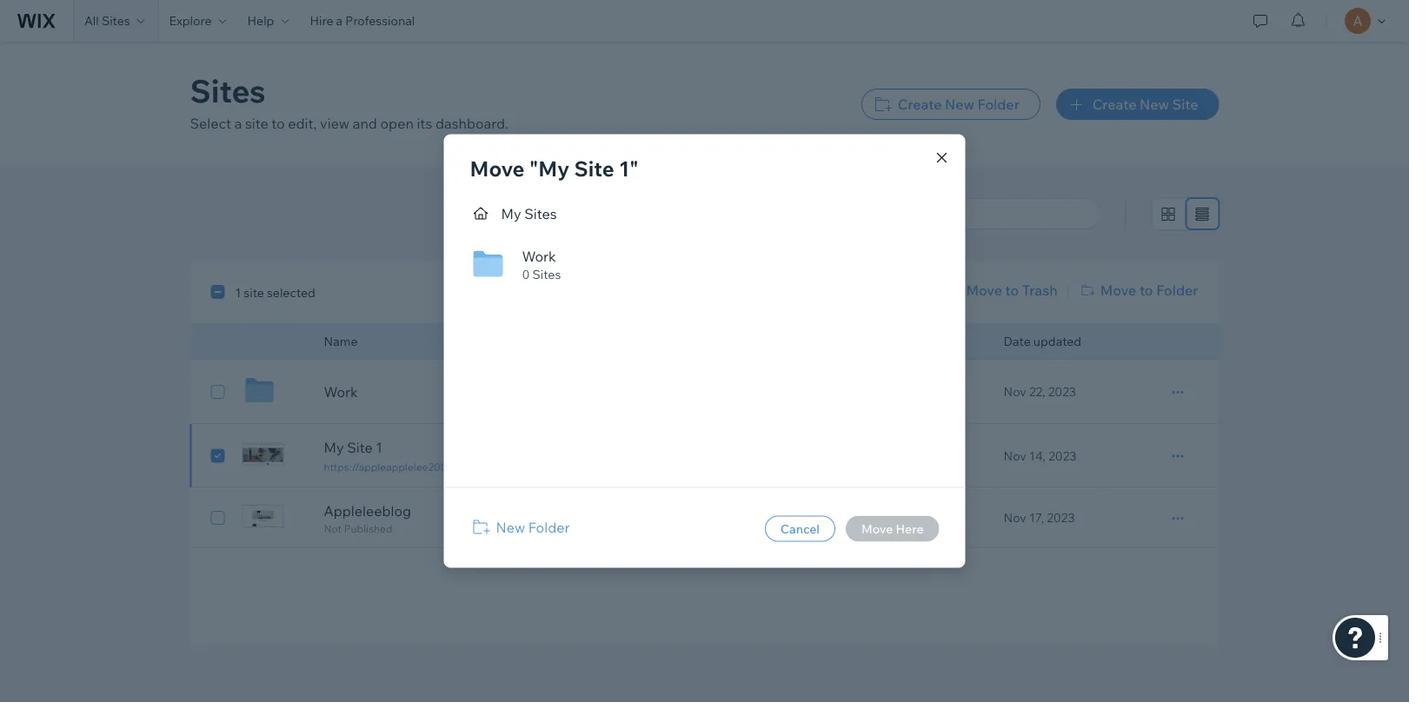 Task type: vqa. For each thing, say whether or not it's contained in the screenshot.
'Marketing' to the bottom
no



Task type: describe. For each thing, give the bounding box(es) containing it.
nov right cancel
[[869, 510, 892, 526]]

and
[[353, 115, 377, 132]]

nov up "nov 17, 2023"
[[1004, 448, 1027, 463]]

to for move to trash
[[1006, 282, 1019, 299]]

nov left 17,
[[1004, 510, 1027, 526]]

sites select a site to edit, view and open its dashboard.
[[190, 70, 509, 132]]

view
[[320, 115, 350, 132]]

hire a professional link
[[299, 0, 425, 42]]

open
[[380, 115, 414, 132]]

work for work
[[324, 383, 358, 400]]

published
[[344, 523, 393, 536]]

create new folder button
[[862, 89, 1041, 120]]

move to folder button
[[1080, 280, 1199, 301]]

work 0 sites
[[522, 247, 561, 282]]

updated
[[1034, 334, 1082, 349]]

17,
[[1030, 510, 1044, 526]]

work for work 0 sites
[[522, 247, 556, 265]]

create new folder
[[898, 96, 1020, 113]]

nov 22, 2023
[[1004, 384, 1077, 400]]

move "my site 1"
[[470, 155, 639, 181]]

its
[[417, 115, 432, 132]]

help button
[[237, 0, 299, 42]]

create for create new folder
[[898, 96, 942, 113]]

https://appleapplelee2001.wixsite.com/my-
[[324, 460, 533, 473]]

new folder button
[[470, 517, 570, 538]]

move for move "my site 1"
[[470, 155, 525, 181]]

"my
[[530, 155, 570, 181]]

0 vertical spatial a
[[336, 13, 343, 28]]

cancel
[[781, 521, 820, 537]]

my for my site 1 https://appleapplelee2001.wixsite.com/my-site-1
[[324, 439, 344, 457]]

hire
[[310, 13, 333, 28]]

folder for move to folder
[[1157, 282, 1199, 299]]

1 site selected
[[235, 285, 315, 300]]

1 inside option
[[235, 285, 241, 300]]

edit,
[[288, 115, 317, 132]]

cancel button
[[765, 516, 836, 542]]

move to trash
[[966, 282, 1058, 299]]

appleleeblog not published
[[324, 503, 411, 536]]

to inside sites select a site to edit, view and open its dashboard.
[[272, 115, 285, 132]]

selected
[[267, 285, 315, 300]]

trash
[[1023, 282, 1058, 299]]

create new site button
[[1056, 89, 1220, 120]]

move for move to folder
[[1101, 282, 1137, 299]]

my for my sites
[[501, 205, 521, 222]]

1"
[[619, 155, 639, 181]]

name
[[324, 334, 358, 349]]

create for create new site
[[1093, 96, 1137, 113]]

appleleeblog image
[[242, 505, 284, 528]]

0 horizontal spatial new
[[496, 519, 525, 536]]

a inside sites select a site to edit, view and open its dashboard.
[[235, 115, 242, 132]]

1 site selected checkbox
[[211, 282, 315, 303]]



Task type: locate. For each thing, give the bounding box(es) containing it.
2 horizontal spatial 1
[[553, 460, 558, 473]]

site left selected
[[244, 285, 264, 300]]

1 vertical spatial work
[[324, 383, 358, 400]]

1 vertical spatial a
[[235, 115, 242, 132]]

Search for a site... field
[[837, 199, 1094, 229]]

1 vertical spatial site
[[244, 285, 264, 300]]

site for new
[[1173, 96, 1199, 113]]

my inside the my site 1 https://appleapplelee2001.wixsite.com/my-site-1
[[324, 439, 344, 457]]

sites right 0
[[533, 267, 561, 282]]

14,
[[1030, 448, 1046, 463], [895, 510, 911, 526]]

2 create from the left
[[1093, 96, 1137, 113]]

2 horizontal spatial new
[[1140, 96, 1170, 113]]

1 horizontal spatial folder
[[978, 96, 1020, 113]]

1 horizontal spatial work
[[522, 247, 556, 265]]

1 horizontal spatial nov 14, 2023
[[1004, 448, 1077, 463]]

2 vertical spatial folder
[[529, 519, 570, 536]]

all
[[84, 13, 99, 28]]

move to trash button
[[946, 280, 1058, 301]]

nov left 22,
[[1004, 384, 1027, 400]]

2 horizontal spatial folder
[[1157, 282, 1199, 299]]

0 vertical spatial work
[[522, 247, 556, 265]]

work image
[[470, 246, 507, 282]]

new for site
[[1140, 96, 1170, 113]]

sites down "my
[[525, 205, 557, 222]]

site inside sites select a site to edit, view and open its dashboard.
[[245, 115, 269, 132]]

1 vertical spatial site
[[574, 155, 614, 181]]

my site 1 https://appleapplelee2001.wixsite.com/my-site-1
[[324, 439, 558, 473]]

create new site
[[1093, 96, 1199, 113]]

0 horizontal spatial to
[[272, 115, 285, 132]]

0 vertical spatial 14,
[[1030, 448, 1046, 463]]

new for folder
[[945, 96, 975, 113]]

0 vertical spatial nov 14, 2023
[[1004, 448, 1077, 463]]

my sites
[[501, 205, 557, 222]]

2 horizontal spatial move
[[1101, 282, 1137, 299]]

folder for create new folder
[[978, 96, 1020, 113]]

work
[[522, 247, 556, 265], [324, 383, 358, 400]]

1 vertical spatial 14,
[[895, 510, 911, 526]]

move left 'trash' in the right of the page
[[966, 282, 1003, 299]]

hire a professional
[[310, 13, 415, 28]]

22,
[[1030, 384, 1046, 400]]

date
[[1004, 334, 1031, 349]]

site inside option
[[244, 285, 264, 300]]

my site 1 image
[[242, 443, 284, 466]]

sites up select
[[190, 70, 266, 110]]

0 horizontal spatial move
[[470, 155, 525, 181]]

work up 0
[[522, 247, 556, 265]]

2023
[[1048, 384, 1077, 400], [1049, 448, 1077, 463], [914, 510, 942, 526], [1047, 510, 1075, 526]]

1 vertical spatial folder
[[1157, 282, 1199, 299]]

None checkbox
[[211, 382, 225, 403], [211, 508, 225, 529], [211, 382, 225, 403], [211, 508, 225, 529]]

sites right all at left top
[[102, 13, 130, 28]]

1 vertical spatial 1
[[376, 439, 383, 457]]

sites inside sites select a site to edit, view and open its dashboard.
[[190, 70, 266, 110]]

1 vertical spatial my
[[324, 439, 344, 457]]

1 horizontal spatial new
[[945, 96, 975, 113]]

2 horizontal spatial site
[[1173, 96, 1199, 113]]

work down name
[[324, 383, 358, 400]]

2 horizontal spatial to
[[1140, 282, 1154, 299]]

a right hire
[[336, 13, 343, 28]]

site-
[[533, 460, 553, 473]]

0 vertical spatial site
[[1173, 96, 1199, 113]]

1 vertical spatial nov 14, 2023
[[869, 510, 942, 526]]

new folder
[[496, 519, 570, 536]]

my up the work icon
[[501, 205, 521, 222]]

editor
[[745, 510, 779, 526]]

1 horizontal spatial site
[[574, 155, 614, 181]]

site inside button
[[1173, 96, 1199, 113]]

1 up new folder
[[553, 460, 558, 473]]

move for move to trash
[[966, 282, 1003, 299]]

my
[[501, 205, 521, 222], [324, 439, 344, 457]]

1 horizontal spatial 1
[[376, 439, 383, 457]]

a right select
[[235, 115, 242, 132]]

nov 14, 2023
[[1004, 448, 1077, 463], [869, 510, 942, 526]]

create
[[898, 96, 942, 113], [1093, 96, 1137, 113]]

0 horizontal spatial folder
[[529, 519, 570, 536]]

site
[[1173, 96, 1199, 113], [574, 155, 614, 181], [347, 439, 373, 457]]

0 horizontal spatial create
[[898, 96, 942, 113]]

to
[[272, 115, 285, 132], [1006, 282, 1019, 299], [1140, 282, 1154, 299]]

not
[[324, 523, 342, 536]]

1 horizontal spatial create
[[1093, 96, 1137, 113]]

move
[[470, 155, 525, 181], [966, 282, 1003, 299], [1101, 282, 1137, 299]]

all sites
[[84, 13, 130, 28]]

date updated
[[1004, 334, 1082, 349]]

1 horizontal spatial a
[[336, 13, 343, 28]]

0 vertical spatial 1
[[235, 285, 241, 300]]

1 horizontal spatial to
[[1006, 282, 1019, 299]]

1 left selected
[[235, 285, 241, 300]]

0
[[522, 267, 530, 282]]

sites inside work 0 sites
[[533, 267, 561, 282]]

help
[[247, 13, 274, 28]]

0 horizontal spatial nov 14, 2023
[[869, 510, 942, 526]]

1 horizontal spatial my
[[501, 205, 521, 222]]

0 horizontal spatial 1
[[235, 285, 241, 300]]

0 horizontal spatial 14,
[[895, 510, 911, 526]]

a
[[336, 13, 343, 28], [235, 115, 242, 132]]

0 vertical spatial my
[[501, 205, 521, 222]]

work inside work 0 sites
[[522, 247, 556, 265]]

0 horizontal spatial my
[[324, 439, 344, 457]]

site
[[245, 115, 269, 132], [244, 285, 264, 300]]

sites
[[102, 13, 130, 28], [190, 70, 266, 110], [525, 205, 557, 222], [533, 267, 561, 282]]

0 vertical spatial folder
[[978, 96, 1020, 113]]

1 up 'https://appleapplelee2001.wixsite.com/my-'
[[376, 439, 383, 457]]

dashboard.
[[436, 115, 509, 132]]

2 vertical spatial 1
[[553, 460, 558, 473]]

1
[[235, 285, 241, 300], [376, 439, 383, 457], [553, 460, 558, 473]]

site left edit,
[[245, 115, 269, 132]]

https://appleapplelee2001.wixsite.com/my-site-1 button
[[324, 459, 558, 475]]

0 vertical spatial site
[[245, 115, 269, 132]]

1 horizontal spatial 14,
[[1030, 448, 1046, 463]]

nov 17, 2023
[[1004, 510, 1075, 526]]

new
[[945, 96, 975, 113], [1140, 96, 1170, 113], [496, 519, 525, 536]]

None checkbox
[[211, 446, 225, 467]]

explore
[[169, 13, 212, 28]]

0 horizontal spatial work
[[324, 383, 358, 400]]

professional
[[346, 13, 415, 28]]

move right 'trash' in the right of the page
[[1101, 282, 1137, 299]]

2 vertical spatial site
[[347, 439, 373, 457]]

0 horizontal spatial a
[[235, 115, 242, 132]]

to for move to folder
[[1140, 282, 1154, 299]]

1 horizontal spatial move
[[966, 282, 1003, 299]]

select
[[190, 115, 231, 132]]

site for "my
[[574, 155, 614, 181]]

my right my site 1 icon
[[324, 439, 344, 457]]

0 horizontal spatial site
[[347, 439, 373, 457]]

appleleeblog
[[324, 503, 411, 520]]

site inside the my site 1 https://appleapplelee2001.wixsite.com/my-site-1
[[347, 439, 373, 457]]

move to folder
[[1101, 282, 1199, 299]]

folder
[[978, 96, 1020, 113], [1157, 282, 1199, 299], [529, 519, 570, 536]]

1 create from the left
[[898, 96, 942, 113]]

move down 'dashboard.'
[[470, 155, 525, 181]]

nov
[[1004, 384, 1027, 400], [1004, 448, 1027, 463], [869, 510, 892, 526], [1004, 510, 1027, 526]]



